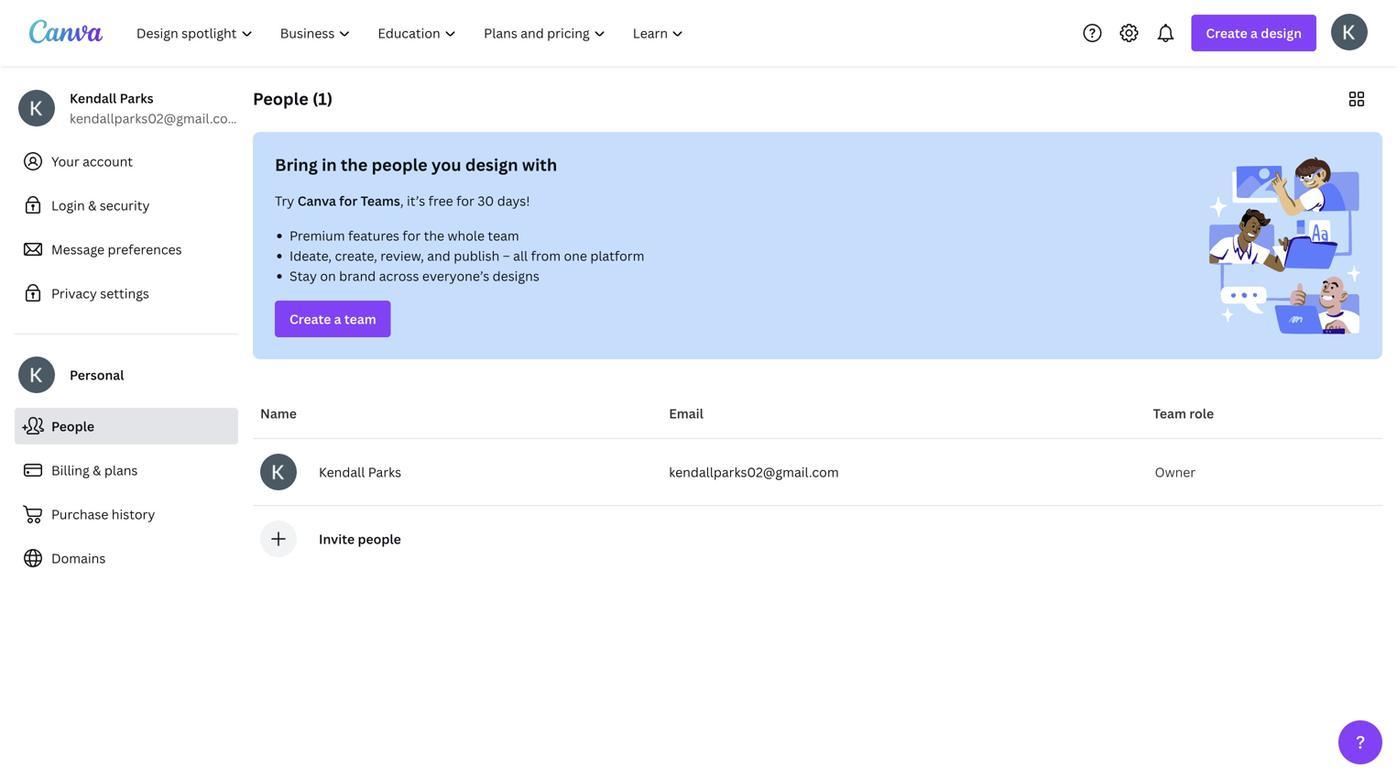 Task type: describe. For each thing, give the bounding box(es) containing it.
owner button
[[1154, 454, 1206, 490]]

billing & plans link
[[15, 452, 238, 489]]

review,
[[381, 247, 424, 264]]

platform
[[591, 247, 645, 264]]

people for people (1)
[[253, 88, 309, 110]]

0 vertical spatial people
[[372, 154, 428, 176]]

kendall parks
[[319, 463, 402, 481]]

invite
[[319, 530, 355, 548]]

people (1)
[[253, 88, 333, 110]]

(1)
[[313, 88, 333, 110]]

create a design button
[[1192, 15, 1317, 51]]

on
[[320, 267, 336, 285]]

& for login
[[88, 197, 97, 214]]

canva
[[298, 192, 336, 209]]

invite people
[[319, 530, 401, 548]]

kendall parks image
[[1332, 14, 1369, 50]]

parks for kendall parks kendallparks02@gmail.com
[[120, 89, 154, 107]]

all
[[513, 247, 528, 264]]

premium
[[290, 227, 345, 244]]

features
[[348, 227, 400, 244]]

create a design
[[1207, 24, 1303, 42]]

a for design
[[1251, 24, 1259, 42]]

privacy settings
[[51, 285, 149, 302]]

domains
[[51, 550, 106, 567]]

plans
[[104, 462, 138, 479]]

create for create a team
[[290, 310, 331, 328]]

domains link
[[15, 540, 238, 577]]

message preferences link
[[15, 231, 238, 268]]

0 horizontal spatial kendallparks02@gmail.com
[[70, 110, 240, 127]]

try
[[275, 192, 294, 209]]

create a team
[[290, 310, 377, 328]]

privacy settings link
[[15, 275, 238, 312]]

days!
[[497, 192, 530, 209]]

brand
[[339, 267, 376, 285]]

publish
[[454, 247, 500, 264]]

account
[[83, 153, 133, 170]]

login
[[51, 197, 85, 214]]

and
[[427, 247, 451, 264]]

your account link
[[15, 143, 238, 180]]

preferences
[[108, 241, 182, 258]]

–
[[503, 247, 510, 264]]

it's
[[407, 192, 426, 209]]

ideate,
[[290, 247, 332, 264]]

designs
[[493, 267, 540, 285]]

login & security link
[[15, 187, 238, 224]]

your
[[51, 153, 79, 170]]

team role
[[1154, 405, 1215, 422]]

try canva for teams , it's free for 30 days!
[[275, 192, 530, 209]]

1 vertical spatial people
[[358, 530, 401, 548]]

name
[[260, 405, 297, 422]]

stay
[[290, 267, 317, 285]]

team inside button
[[345, 310, 377, 328]]

team inside premium features for the whole team ideate, create, review, and publish – all from one platform stay on brand across everyone's designs
[[488, 227, 520, 244]]

bring
[[275, 154, 318, 176]]



Task type: vqa. For each thing, say whether or not it's contained in the screenshot.
the Design title text box
no



Task type: locate. For each thing, give the bounding box(es) containing it.
1 vertical spatial &
[[93, 462, 101, 479]]

bring in the people you design with
[[275, 154, 558, 176]]

for for teams
[[339, 192, 358, 209]]

0 horizontal spatial a
[[334, 310, 342, 328]]

2 horizontal spatial for
[[457, 192, 475, 209]]

purchase history link
[[15, 496, 238, 533]]

parks
[[120, 89, 154, 107], [368, 463, 402, 481]]

role
[[1190, 405, 1215, 422]]

0 vertical spatial create
[[1207, 24, 1248, 42]]

whole
[[448, 227, 485, 244]]

for up "review," on the left top of the page
[[403, 227, 421, 244]]

1 horizontal spatial people
[[253, 88, 309, 110]]

people
[[253, 88, 309, 110], [51, 418, 94, 435]]

owner
[[1156, 463, 1196, 481]]

0 vertical spatial the
[[341, 154, 368, 176]]

0 horizontal spatial design
[[466, 154, 519, 176]]

1 vertical spatial kendall
[[319, 463, 365, 481]]

history
[[112, 506, 155, 523]]

people link
[[15, 408, 238, 445]]

& right login
[[88, 197, 97, 214]]

for
[[339, 192, 358, 209], [457, 192, 475, 209], [403, 227, 421, 244]]

list containing premium features for the whole team
[[275, 226, 803, 286]]

kendallparks02@gmail.com
[[70, 110, 240, 127], [669, 463, 839, 481]]

email
[[669, 405, 704, 422]]

0 vertical spatial a
[[1251, 24, 1259, 42]]

kendall
[[70, 89, 117, 107], [319, 463, 365, 481]]

0 horizontal spatial create
[[290, 310, 331, 328]]

design up 30
[[466, 154, 519, 176]]

0 vertical spatial design
[[1262, 24, 1303, 42]]

kendall parks kendallparks02@gmail.com
[[70, 89, 240, 127]]

kendall inside the kendall parks kendallparks02@gmail.com
[[70, 89, 117, 107]]

parks up invite people
[[368, 463, 402, 481]]

people left the (1) on the left
[[253, 88, 309, 110]]

for for the
[[403, 227, 421, 244]]

1 vertical spatial a
[[334, 310, 342, 328]]

create inside button
[[290, 310, 331, 328]]

0 vertical spatial &
[[88, 197, 97, 214]]

the
[[341, 154, 368, 176], [424, 227, 445, 244]]

parks for kendall parks
[[368, 463, 402, 481]]

1 vertical spatial kendallparks02@gmail.com
[[669, 463, 839, 481]]

a inside button
[[334, 310, 342, 328]]

design inside dropdown button
[[1262, 24, 1303, 42]]

a inside dropdown button
[[1251, 24, 1259, 42]]

kendallparks02@gmail.com up your account link
[[70, 110, 240, 127]]

for inside premium features for the whole team ideate, create, review, and publish – all from one platform stay on brand across everyone's designs
[[403, 227, 421, 244]]

message
[[51, 241, 105, 258]]

privacy
[[51, 285, 97, 302]]

list
[[275, 226, 803, 286]]

1 horizontal spatial create
[[1207, 24, 1248, 42]]

login & security
[[51, 197, 150, 214]]

people right invite
[[358, 530, 401, 548]]

design
[[1262, 24, 1303, 42], [466, 154, 519, 176]]

1 horizontal spatial a
[[1251, 24, 1259, 42]]

0 horizontal spatial people
[[51, 418, 94, 435]]

kendall for kendall parks kendallparks02@gmail.com
[[70, 89, 117, 107]]

0 horizontal spatial for
[[339, 192, 358, 209]]

invite people button
[[319, 530, 401, 548]]

a
[[1251, 24, 1259, 42], [334, 310, 342, 328]]

& for billing
[[93, 462, 101, 479]]

everyone's
[[423, 267, 490, 285]]

0 vertical spatial kendallparks02@gmail.com
[[70, 110, 240, 127]]

kendall inside button
[[319, 463, 365, 481]]

1 vertical spatial parks
[[368, 463, 402, 481]]

kendall up your account
[[70, 89, 117, 107]]

1 horizontal spatial kendall
[[319, 463, 365, 481]]

billing & plans
[[51, 462, 138, 479]]

in
[[322, 154, 337, 176]]

a for team
[[334, 310, 342, 328]]

free
[[429, 192, 453, 209]]

0 vertical spatial team
[[488, 227, 520, 244]]

top level navigation element
[[125, 15, 700, 51]]

0 horizontal spatial team
[[345, 310, 377, 328]]

1 horizontal spatial the
[[424, 227, 445, 244]]

1 vertical spatial the
[[424, 227, 445, 244]]

team down brand
[[345, 310, 377, 328]]

message preferences
[[51, 241, 182, 258]]

the inside premium features for the whole team ideate, create, review, and publish – all from one platform stay on brand across everyone's designs
[[424, 227, 445, 244]]

people up ,
[[372, 154, 428, 176]]

1 horizontal spatial parks
[[368, 463, 402, 481]]

team up –
[[488, 227, 520, 244]]

0 vertical spatial people
[[253, 88, 309, 110]]

1 horizontal spatial design
[[1262, 24, 1303, 42]]

for left 30
[[457, 192, 475, 209]]

&
[[88, 197, 97, 214], [93, 462, 101, 479]]

kendall for kendall parks
[[319, 463, 365, 481]]

teams
[[361, 192, 400, 209]]

kendall up invite
[[319, 463, 365, 481]]

1 vertical spatial design
[[466, 154, 519, 176]]

create for create a design
[[1207, 24, 1248, 42]]

across
[[379, 267, 419, 285]]

purchase
[[51, 506, 109, 523]]

1 horizontal spatial team
[[488, 227, 520, 244]]

you
[[432, 154, 462, 176]]

team
[[1154, 405, 1187, 422]]

people for people
[[51, 418, 94, 435]]

1 vertical spatial team
[[345, 310, 377, 328]]

the up and
[[424, 227, 445, 244]]

settings
[[100, 285, 149, 302]]

people up billing
[[51, 418, 94, 435]]

with
[[522, 154, 558, 176]]

from
[[531, 247, 561, 264]]

0 horizontal spatial kendall
[[70, 89, 117, 107]]

create,
[[335, 247, 378, 264]]

your account
[[51, 153, 133, 170]]

purchase history
[[51, 506, 155, 523]]

kendall parks button
[[260, 454, 655, 490]]

billing
[[51, 462, 90, 479]]

personal
[[70, 366, 124, 384]]

premium features for the whole team ideate, create, review, and publish – all from one platform stay on brand across everyone's designs
[[290, 227, 645, 285]]

1 vertical spatial people
[[51, 418, 94, 435]]

0 horizontal spatial the
[[341, 154, 368, 176]]

people
[[372, 154, 428, 176], [358, 530, 401, 548]]

& inside billing & plans link
[[93, 462, 101, 479]]

0 vertical spatial parks
[[120, 89, 154, 107]]

design left "kendall parks" icon at the top of page
[[1262, 24, 1303, 42]]

1 horizontal spatial for
[[403, 227, 421, 244]]

& left plans
[[93, 462, 101, 479]]

,
[[400, 192, 404, 209]]

the right in
[[341, 154, 368, 176]]

& inside login & security link
[[88, 197, 97, 214]]

parks up your account link
[[120, 89, 154, 107]]

security
[[100, 197, 150, 214]]

kendallparks02@gmail.com down email
[[669, 463, 839, 481]]

create
[[1207, 24, 1248, 42], [290, 310, 331, 328]]

one
[[564, 247, 588, 264]]

1 vertical spatial create
[[290, 310, 331, 328]]

team
[[488, 227, 520, 244], [345, 310, 377, 328]]

0 horizontal spatial parks
[[120, 89, 154, 107]]

1 horizontal spatial kendallparks02@gmail.com
[[669, 463, 839, 481]]

create a team button
[[275, 301, 391, 337]]

parks inside the kendall parks kendallparks02@gmail.com
[[120, 89, 154, 107]]

parks inside button
[[368, 463, 402, 481]]

30
[[478, 192, 494, 209]]

for right canva
[[339, 192, 358, 209]]

0 vertical spatial kendall
[[70, 89, 117, 107]]

create inside dropdown button
[[1207, 24, 1248, 42]]



